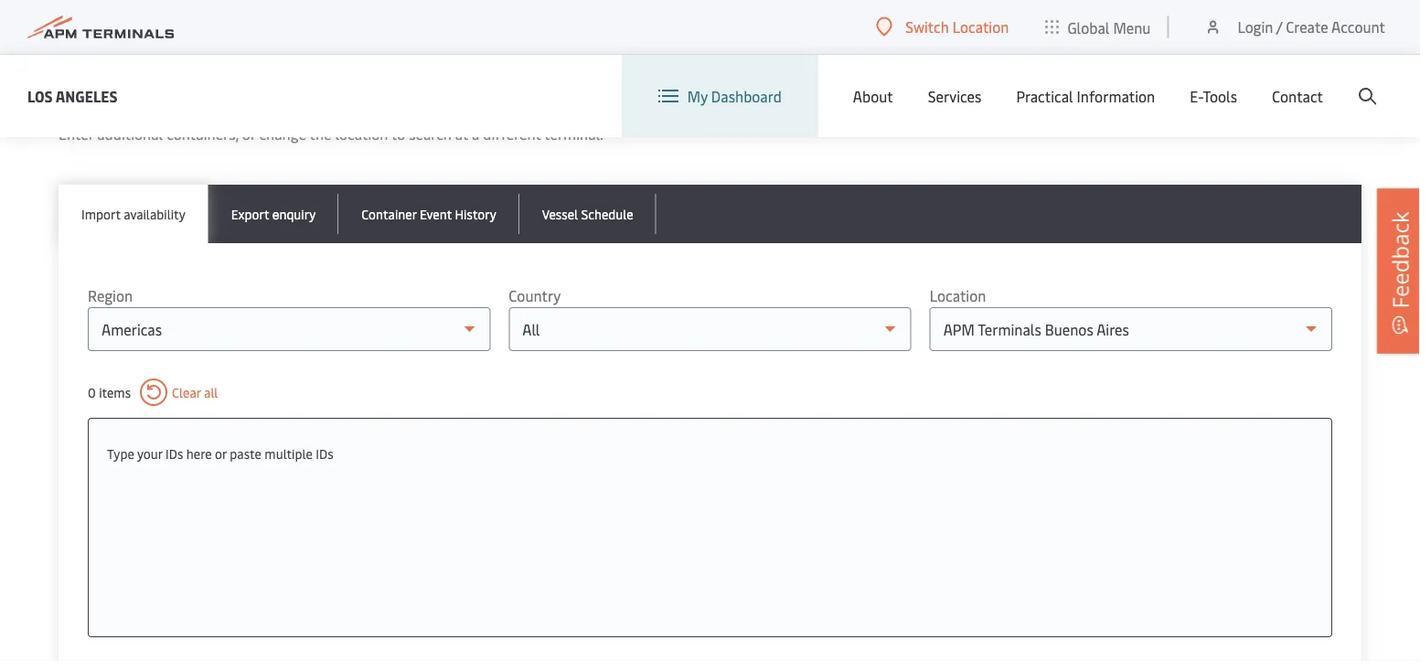 Task type: locate. For each thing, give the bounding box(es) containing it.
or
[[242, 124, 256, 144], [215, 445, 227, 462]]

different
[[483, 124, 541, 144]]

type
[[107, 445, 134, 462]]

type your ids here or paste multiple ids
[[107, 445, 334, 462]]

None text field
[[107, 437, 1314, 470]]

ids right your
[[166, 445, 183, 462]]

0 horizontal spatial ids
[[166, 445, 183, 462]]

0 horizontal spatial or
[[215, 445, 227, 462]]

los
[[27, 86, 53, 106]]

my
[[688, 86, 708, 106]]

my dashboard
[[688, 86, 782, 106]]

all
[[204, 384, 218, 401]]

switch
[[906, 17, 949, 37]]

0 vertical spatial location
[[953, 17, 1010, 37]]

2 ids from the left
[[316, 445, 334, 462]]

search
[[59, 84, 135, 118]]

additional
[[97, 124, 163, 144]]

the
[[310, 124, 332, 144]]

global menu button
[[1028, 0, 1170, 54]]

location inside button
[[953, 17, 1010, 37]]

or left change
[[242, 124, 256, 144]]

location
[[335, 124, 388, 144]]

switch location button
[[877, 17, 1010, 37]]

search again enter additional containers, or change the location to search at a different terminal.
[[59, 84, 604, 144]]

login
[[1238, 17, 1274, 37]]

global
[[1068, 17, 1110, 37]]

create
[[1287, 17, 1329, 37]]

vessel schedule
[[542, 205, 634, 222]]

export еnquiry
[[231, 205, 316, 222]]

a
[[472, 124, 480, 144]]

e-tools button
[[1191, 55, 1238, 137]]

region
[[88, 286, 133, 306]]

vessel
[[542, 205, 578, 222]]

location
[[953, 17, 1010, 37], [930, 286, 987, 306]]

export
[[231, 205, 269, 222]]

items
[[99, 384, 131, 401]]

container
[[362, 205, 417, 222]]

1 horizontal spatial or
[[242, 124, 256, 144]]

or right here
[[215, 445, 227, 462]]

angeles
[[56, 86, 118, 106]]

tools
[[1203, 86, 1238, 106]]

account
[[1332, 17, 1386, 37]]

export еnquiry button
[[208, 185, 339, 243]]

0 vertical spatial or
[[242, 124, 256, 144]]

services
[[928, 86, 982, 106]]

feedback
[[1386, 212, 1415, 309]]

availability
[[124, 205, 185, 222]]

los angeles link
[[27, 85, 118, 108]]

ids right "multiple"
[[316, 445, 334, 462]]

about
[[853, 86, 894, 106]]

schedule
[[581, 205, 634, 222]]

ids
[[166, 445, 183, 462], [316, 445, 334, 462]]

to
[[392, 124, 406, 144]]

vessel schedule button
[[519, 185, 657, 243]]

1 vertical spatial or
[[215, 445, 227, 462]]

1 horizontal spatial ids
[[316, 445, 334, 462]]

tab list
[[59, 185, 1362, 243]]

contact
[[1273, 86, 1324, 106]]

container event history
[[362, 205, 497, 222]]



Task type: describe. For each thing, give the bounding box(es) containing it.
clear all button
[[140, 379, 218, 406]]

import availability button
[[59, 185, 208, 243]]

paste
[[230, 445, 262, 462]]

change
[[259, 124, 306, 144]]

containers,
[[167, 124, 239, 144]]

search
[[409, 124, 452, 144]]

1 ids from the left
[[166, 445, 183, 462]]

practical
[[1017, 86, 1074, 106]]

terminal.
[[545, 124, 604, 144]]

los angeles
[[27, 86, 118, 106]]

event
[[420, 205, 452, 222]]

information
[[1077, 86, 1156, 106]]

contact button
[[1273, 55, 1324, 137]]

practical information button
[[1017, 55, 1156, 137]]

0 items
[[88, 384, 131, 401]]

multiple
[[265, 445, 313, 462]]

clear
[[172, 384, 201, 401]]

history
[[455, 205, 497, 222]]

tab list containing import availability
[[59, 185, 1362, 243]]

switch location
[[906, 17, 1010, 37]]

e-
[[1191, 86, 1204, 106]]

practical information
[[1017, 86, 1156, 106]]

login / create account link
[[1204, 0, 1386, 54]]

feedback button
[[1378, 189, 1421, 354]]

container event history button
[[339, 185, 519, 243]]

import
[[81, 205, 121, 222]]

/
[[1277, 17, 1283, 37]]

import availability
[[81, 205, 185, 222]]

1 vertical spatial location
[[930, 286, 987, 306]]

here
[[186, 445, 212, 462]]

my dashboard button
[[659, 55, 782, 137]]

0
[[88, 384, 96, 401]]

country
[[509, 286, 561, 306]]

about button
[[853, 55, 894, 137]]

at
[[455, 124, 469, 144]]

clear all
[[172, 384, 218, 401]]

e-tools
[[1191, 86, 1238, 106]]

global menu
[[1068, 17, 1151, 37]]

login / create account
[[1238, 17, 1386, 37]]

еnquiry
[[272, 205, 316, 222]]

your
[[137, 445, 163, 462]]

services button
[[928, 55, 982, 137]]

enter
[[59, 124, 94, 144]]

or inside search again enter additional containers, or change the location to search at a different terminal.
[[242, 124, 256, 144]]

again
[[141, 84, 202, 118]]

dashboard
[[712, 86, 782, 106]]

menu
[[1114, 17, 1151, 37]]



Task type: vqa. For each thing, say whether or not it's contained in the screenshot.
a at top left
yes



